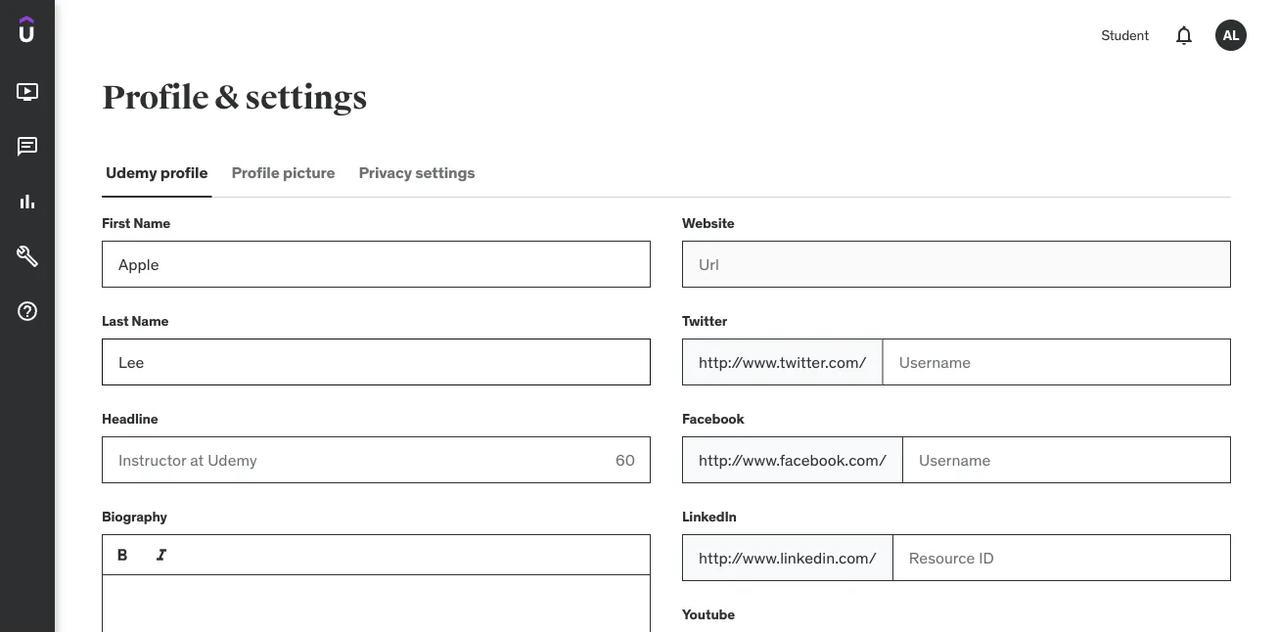 Task type: locate. For each thing, give the bounding box(es) containing it.
medium image
[[16, 80, 39, 104], [16, 300, 39, 323]]

settings up the picture
[[245, 77, 368, 118]]

last
[[102, 312, 129, 329]]

name right "last"
[[131, 312, 169, 329]]

youtube
[[682, 605, 735, 623]]

First Name text field
[[102, 241, 651, 288]]

al link
[[1208, 12, 1255, 59]]

student link
[[1090, 12, 1161, 59]]

profile picture button
[[227, 149, 339, 196]]

Website text field
[[682, 241, 1231, 288]]

privacy
[[359, 162, 412, 182]]

biography
[[102, 508, 167, 525]]

1 vertical spatial name
[[131, 312, 169, 329]]

1 vertical spatial profile
[[231, 162, 280, 182]]

0 vertical spatial medium image
[[16, 80, 39, 104]]

profile & settings
[[102, 77, 368, 118]]

0 horizontal spatial settings
[[245, 77, 368, 118]]

0 vertical spatial name
[[133, 214, 170, 232]]

name
[[133, 214, 170, 232], [131, 312, 169, 329]]

medium image
[[16, 135, 39, 159], [16, 190, 39, 214], [16, 245, 39, 268]]

0 vertical spatial profile
[[102, 77, 209, 118]]

name for last name
[[131, 312, 169, 329]]

0 vertical spatial settings
[[245, 77, 368, 118]]

settings right privacy
[[415, 162, 475, 182]]

0 horizontal spatial profile
[[102, 77, 209, 118]]

1 vertical spatial medium image
[[16, 190, 39, 214]]

1 horizontal spatial profile
[[231, 162, 280, 182]]

profile for profile & settings
[[102, 77, 209, 118]]

name right first at the left of the page
[[133, 214, 170, 232]]

profile left &
[[102, 77, 209, 118]]

http://www.facebook.com/
[[699, 450, 887, 470]]

0 vertical spatial medium image
[[16, 135, 39, 159]]

udemy
[[106, 162, 157, 182]]

http://www.linkedin.com/
[[699, 547, 877, 568]]

facebook
[[682, 410, 744, 427]]

profile left the picture
[[231, 162, 280, 182]]

linkedin
[[682, 508, 737, 525]]

1 vertical spatial medium image
[[16, 300, 39, 323]]

medium image down udemy image
[[16, 80, 39, 104]]

privacy settings button
[[355, 149, 479, 196]]

2 medium image from the top
[[16, 300, 39, 323]]

None text field
[[102, 576, 651, 632]]

1 vertical spatial settings
[[415, 162, 475, 182]]

settings
[[245, 77, 368, 118], [415, 162, 475, 182]]

Last Name text field
[[102, 339, 651, 386]]

udemy image
[[20, 16, 109, 49]]

2 vertical spatial medium image
[[16, 245, 39, 268]]

profile inside button
[[231, 162, 280, 182]]

website
[[682, 214, 735, 232]]

1 horizontal spatial settings
[[415, 162, 475, 182]]

Facebook text field
[[903, 437, 1231, 484]]

medium image left "last"
[[16, 300, 39, 323]]

profile
[[102, 77, 209, 118], [231, 162, 280, 182]]

udemy profile button
[[102, 149, 212, 196]]

picture
[[283, 162, 335, 182]]

2 medium image from the top
[[16, 190, 39, 214]]

twitter
[[682, 312, 727, 329]]



Task type: describe. For each thing, give the bounding box(es) containing it.
settings inside button
[[415, 162, 475, 182]]

http://www.twitter.com/
[[699, 352, 867, 372]]

privacy settings
[[359, 162, 475, 182]]

Twitter text field
[[883, 339, 1231, 386]]

bold image
[[113, 545, 132, 565]]

profile for profile picture
[[231, 162, 280, 182]]

1 medium image from the top
[[16, 80, 39, 104]]

LinkedIn text field
[[893, 534, 1231, 581]]

last name
[[102, 312, 169, 329]]

Headline text field
[[102, 437, 600, 484]]

al
[[1223, 26, 1239, 44]]

profile picture
[[231, 162, 335, 182]]

&
[[215, 77, 239, 118]]

headline
[[102, 410, 158, 427]]

italic image
[[152, 545, 171, 565]]

1 medium image from the top
[[16, 135, 39, 159]]

profile
[[160, 162, 208, 182]]

udemy profile
[[106, 162, 208, 182]]

notifications image
[[1173, 23, 1196, 47]]

first name
[[102, 214, 170, 232]]

3 medium image from the top
[[16, 245, 39, 268]]

student
[[1102, 26, 1149, 44]]

60
[[616, 450, 635, 470]]

name for first name
[[133, 214, 170, 232]]

first
[[102, 214, 130, 232]]



Task type: vqa. For each thing, say whether or not it's contained in the screenshot.
60
yes



